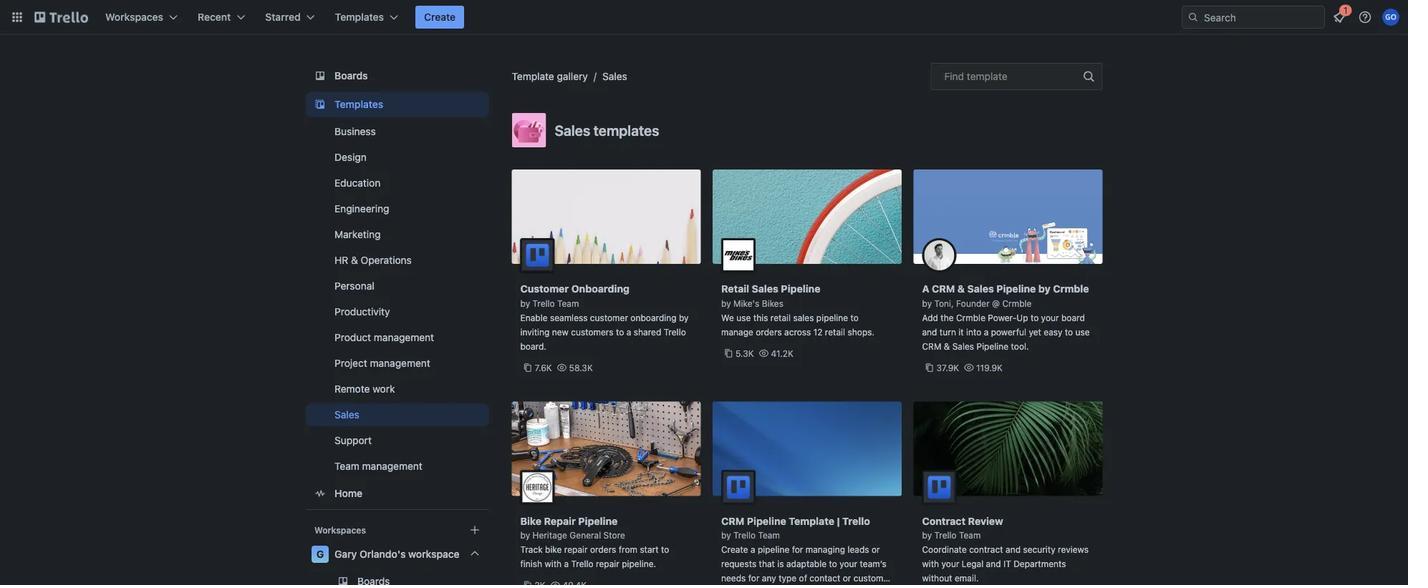 Task type: describe. For each thing, give the bounding box(es) containing it.
shops.
[[848, 327, 875, 337]]

adaptable
[[786, 560, 827, 570]]

|
[[837, 516, 840, 528]]

design
[[334, 151, 366, 163]]

team inside the contract review by trello team coordinate contract and security reviews with your legal and it departments without email.
[[959, 531, 981, 541]]

starred button
[[257, 6, 324, 29]]

5.3k
[[736, 349, 754, 359]]

workspaces button
[[97, 6, 186, 29]]

general
[[570, 531, 601, 541]]

marketing
[[334, 229, 380, 241]]

powerful
[[991, 327, 1027, 337]]

board image
[[311, 67, 328, 85]]

founder
[[956, 299, 990, 309]]

trello up requests
[[734, 531, 756, 541]]

crm pipeline template | trello by trello team create a pipeline for managing leads or requests that is adaptable to your team's needs for any type of contact or custom
[[721, 516, 892, 586]]

template board image
[[311, 96, 328, 113]]

product management link
[[306, 327, 489, 350]]

support
[[334, 435, 371, 447]]

add
[[922, 313, 938, 323]]

without
[[922, 574, 952, 584]]

Find template field
[[931, 63, 1103, 90]]

your inside a crm & sales pipeline by crmble by toni, founder @ crmble add the crmble power-up to your board and turn it into a powerful yet easy to use crm & sales pipeline tool.
[[1041, 313, 1059, 323]]

team's
[[860, 560, 887, 570]]

recent
[[198, 11, 231, 23]]

by inside the contract review by trello team coordinate contract and security reviews with your legal and it departments without email.
[[922, 531, 932, 541]]

management for project management
[[370, 358, 430, 370]]

trello team image for customer onboarding
[[520, 239, 555, 273]]

retail
[[721, 283, 749, 295]]

retail sales pipeline by mike's bikes we use this retail sales pipeline to manage orders across 12 retail shops.
[[721, 283, 875, 337]]

power-
[[988, 313, 1017, 323]]

board.
[[520, 342, 546, 352]]

managing
[[806, 545, 845, 555]]

use inside a crm & sales pipeline by crmble by toni, founder @ crmble add the crmble power-up to your board and turn it into a powerful yet easy to use crm & sales pipeline tool.
[[1076, 327, 1090, 337]]

pipeline inside 'crm pipeline template | trello by trello team create a pipeline for managing leads or requests that is adaptable to your team's needs for any type of contact or custom'
[[758, 545, 790, 555]]

Search field
[[1199, 6, 1324, 28]]

your inside the contract review by trello team coordinate contract and security reviews with your legal and it departments without email.
[[942, 560, 959, 570]]

trello inside the contract review by trello team coordinate contract and security reviews with your legal and it departments without email.
[[934, 531, 957, 541]]

the
[[941, 313, 954, 323]]

template
[[967, 71, 1008, 82]]

orders inside 'retail sales pipeline by mike's bikes we use this retail sales pipeline to manage orders across 12 retail shops.'
[[756, 327, 782, 337]]

new
[[552, 327, 569, 337]]

sales
[[793, 313, 814, 323]]

boards
[[334, 70, 368, 82]]

2 vertical spatial &
[[944, 342, 950, 352]]

bike repair pipeline by heritage general store track bike repair orders from start to finish with a trello repair pipeline.
[[520, 516, 669, 570]]

to inside 'retail sales pipeline by mike's bikes we use this retail sales pipeline to manage orders across 12 retail shops.'
[[851, 313, 859, 323]]

remote work link
[[306, 378, 489, 401]]

to inside bike repair pipeline by heritage general store track bike repair orders from start to finish with a trello repair pipeline.
[[661, 545, 669, 555]]

find template
[[944, 71, 1008, 82]]

customer onboarding by trello team enable seamless customer onboarding by inviting new customers to a shared trello board.
[[520, 283, 689, 352]]

trello down customer
[[533, 299, 555, 309]]

yet
[[1029, 327, 1041, 337]]

gary
[[334, 549, 357, 561]]

1 vertical spatial crmble
[[1002, 299, 1032, 309]]

from
[[619, 545, 638, 555]]

this
[[753, 313, 768, 323]]

trello team image for crm pipeline template | trello
[[721, 471, 756, 505]]

0 vertical spatial crmble
[[1053, 283, 1089, 295]]

hr
[[334, 255, 348, 266]]

remote work
[[334, 384, 395, 395]]

customer
[[520, 283, 569, 295]]

workspaces inside workspaces popup button
[[105, 11, 163, 23]]

project management
[[334, 358, 430, 370]]

0 horizontal spatial crmble
[[956, 313, 986, 323]]

1 vertical spatial and
[[1006, 545, 1021, 555]]

onboarding
[[571, 283, 630, 295]]

@
[[992, 299, 1000, 309]]

project management link
[[306, 352, 489, 375]]

a crm & sales pipeline by crmble by toni, founder @ crmble add the crmble power-up to your board and turn it into a powerful yet easy to use crm & sales pipeline tool.
[[922, 283, 1090, 352]]

sales down it
[[952, 342, 974, 352]]

store
[[604, 531, 625, 541]]

pipeline inside 'retail sales pipeline by mike's bikes we use this retail sales pipeline to manage orders across 12 retail shops.'
[[781, 283, 821, 295]]

a inside a crm & sales pipeline by crmble by toni, founder @ crmble add the crmble power-up to your board and turn it into a powerful yet easy to use crm & sales pipeline tool.
[[984, 327, 989, 337]]

by up easy
[[1039, 283, 1051, 295]]

coordinate
[[922, 545, 967, 555]]

requests
[[721, 560, 757, 570]]

pipeline down powerful
[[977, 342, 1009, 352]]

& inside hr & operations link
[[351, 255, 358, 266]]

by inside bike repair pipeline by heritage general store track bike repair orders from start to finish with a trello repair pipeline.
[[520, 531, 530, 541]]

contract
[[922, 516, 966, 528]]

12
[[814, 327, 823, 337]]

contact
[[810, 574, 840, 584]]

sales down remote
[[334, 409, 359, 421]]

sales right gallery
[[602, 71, 627, 82]]

hr & operations
[[334, 255, 411, 266]]

sales right sales icon
[[555, 122, 590, 139]]

37.9k
[[937, 363, 959, 373]]

gary orlando (garyorlando) image
[[1382, 9, 1400, 26]]

email.
[[955, 574, 979, 584]]

reviews
[[1058, 545, 1089, 555]]

track
[[520, 545, 543, 555]]

0 vertical spatial crm
[[932, 283, 955, 295]]

management for product management
[[373, 332, 434, 344]]

0 vertical spatial repair
[[564, 545, 588, 555]]

2 vertical spatial and
[[986, 560, 1001, 570]]

project
[[334, 358, 367, 370]]

seamless
[[550, 313, 588, 323]]

up
[[1017, 313, 1028, 323]]

pipeline inside 'crm pipeline template | trello by trello team create a pipeline for managing leads or requests that is adaptable to your team's needs for any type of contact or custom'
[[747, 516, 786, 528]]

sales inside 'retail sales pipeline by mike's bikes we use this retail sales pipeline to manage orders across 12 retail shops.'
[[752, 283, 779, 295]]

bike
[[545, 545, 562, 555]]

with inside bike repair pipeline by heritage general store track bike repair orders from start to finish with a trello repair pipeline.
[[545, 560, 562, 570]]

gary orlando's workspace
[[334, 549, 459, 561]]

119.9k
[[976, 363, 1003, 373]]

template inside 'crm pipeline template | trello by trello team create a pipeline for managing leads or requests that is adaptable to your team's needs for any type of contact or custom'
[[789, 516, 835, 528]]

trello team image
[[922, 471, 957, 505]]

1 vertical spatial crm
[[922, 342, 942, 352]]

pipeline inside 'retail sales pipeline by mike's bikes we use this retail sales pipeline to manage orders across 12 retail shops.'
[[816, 313, 848, 323]]

education
[[334, 177, 380, 189]]

1 vertical spatial workspaces
[[314, 526, 366, 536]]

create button
[[415, 6, 464, 29]]

by up enable
[[520, 299, 530, 309]]

departments
[[1014, 560, 1066, 570]]

pipeline inside bike repair pipeline by heritage general store track bike repair orders from start to finish with a trello repair pipeline.
[[578, 516, 618, 528]]

back to home image
[[34, 6, 88, 29]]

starred
[[265, 11, 301, 23]]

template gallery link
[[512, 71, 588, 82]]

pipeline.
[[622, 560, 656, 570]]

leads
[[848, 545, 869, 555]]

mike's
[[734, 299, 760, 309]]

tool.
[[1011, 342, 1029, 352]]

58.3k
[[569, 363, 593, 373]]

team inside 'crm pipeline template | trello by trello team create a pipeline for managing leads or requests that is adaptable to your team's needs for any type of contact or custom'
[[758, 531, 780, 541]]

trello inside bike repair pipeline by heritage general store track bike repair orders from start to finish with a trello repair pipeline.
[[571, 560, 594, 570]]

sales up "founder"
[[967, 283, 994, 295]]



Task type: locate. For each thing, give the bounding box(es) containing it.
heritage general store image
[[520, 471, 555, 505]]

0 vertical spatial trello team image
[[520, 239, 555, 273]]

1 horizontal spatial use
[[1076, 327, 1090, 337]]

1 vertical spatial templates
[[334, 98, 383, 110]]

into
[[966, 327, 982, 337]]

pipeline up the that
[[758, 545, 790, 555]]

to inside customer onboarding by trello team enable seamless customer onboarding by inviting new customers to a shared trello board.
[[616, 327, 624, 337]]

0 horizontal spatial orders
[[590, 545, 616, 555]]

1 horizontal spatial your
[[942, 560, 959, 570]]

your inside 'crm pipeline template | trello by trello team create a pipeline for managing leads or requests that is adaptable to your team's needs for any type of contact or custom'
[[840, 560, 858, 570]]

by inside 'retail sales pipeline by mike's bikes we use this retail sales pipeline to manage orders across 12 retail shops.'
[[721, 299, 731, 309]]

0 horizontal spatial pipeline
[[758, 545, 790, 555]]

management down product management 'link'
[[370, 358, 430, 370]]

bike
[[520, 516, 542, 528]]

pipeline
[[816, 313, 848, 323], [758, 545, 790, 555]]

toni,
[[934, 299, 954, 309]]

and left it
[[986, 560, 1001, 570]]

home
[[334, 488, 362, 500]]

and down add
[[922, 327, 937, 337]]

0 horizontal spatial sales link
[[306, 404, 489, 427]]

0 horizontal spatial use
[[737, 313, 751, 323]]

& down turn
[[944, 342, 950, 352]]

with down bike at bottom left
[[545, 560, 562, 570]]

0 horizontal spatial workspaces
[[105, 11, 163, 23]]

product
[[334, 332, 371, 344]]

your down coordinate
[[942, 560, 959, 570]]

crmble up up
[[1002, 299, 1032, 309]]

trello right the |
[[842, 516, 870, 528]]

crm up toni,
[[932, 283, 955, 295]]

to up the shops.
[[851, 313, 859, 323]]

operations
[[360, 255, 411, 266]]

trello team image
[[520, 239, 555, 273], [721, 471, 756, 505]]

easy
[[1044, 327, 1063, 337]]

1 with from the left
[[545, 560, 562, 570]]

0 vertical spatial or
[[872, 545, 880, 555]]

pipeline
[[781, 283, 821, 295], [997, 283, 1036, 295], [977, 342, 1009, 352], [578, 516, 618, 528], [747, 516, 786, 528]]

by up 'we'
[[721, 299, 731, 309]]

to right up
[[1031, 313, 1039, 323]]

0 vertical spatial and
[[922, 327, 937, 337]]

&
[[351, 255, 358, 266], [958, 283, 965, 295], [944, 342, 950, 352]]

0 horizontal spatial your
[[840, 560, 858, 570]]

across
[[784, 327, 811, 337]]

pipeline up the sales
[[781, 283, 821, 295]]

1 vertical spatial management
[[370, 358, 430, 370]]

2 horizontal spatial and
[[1006, 545, 1021, 555]]

0 vertical spatial templates
[[335, 11, 384, 23]]

1 vertical spatial use
[[1076, 327, 1090, 337]]

2 with from the left
[[922, 560, 939, 570]]

team down the support
[[334, 461, 359, 473]]

home link
[[306, 481, 489, 507]]

repair down general at the bottom left of the page
[[564, 545, 588, 555]]

1 horizontal spatial and
[[986, 560, 1001, 570]]

mike's bikes image
[[721, 239, 756, 273]]

templates inside dropdown button
[[335, 11, 384, 23]]

0 vertical spatial template
[[512, 71, 554, 82]]

a up requests
[[751, 545, 755, 555]]

pipeline up @ on the bottom right of page
[[997, 283, 1036, 295]]

crmble
[[1053, 283, 1089, 295], [1002, 299, 1032, 309], [956, 313, 986, 323]]

0 vertical spatial for
[[792, 545, 803, 555]]

2 horizontal spatial your
[[1041, 313, 1059, 323]]

template left the |
[[789, 516, 835, 528]]

0 vertical spatial management
[[373, 332, 434, 344]]

1 vertical spatial &
[[958, 283, 965, 295]]

sales link up "support" link
[[306, 404, 489, 427]]

0 horizontal spatial trello team image
[[520, 239, 555, 273]]

your down leads
[[840, 560, 858, 570]]

retail down bikes
[[771, 313, 791, 323]]

templates
[[335, 11, 384, 23], [334, 98, 383, 110]]

use down the board
[[1076, 327, 1090, 337]]

sales link right gallery
[[602, 71, 627, 82]]

turn
[[940, 327, 956, 337]]

create a workspace image
[[466, 522, 483, 539]]

and inside a crm & sales pipeline by crmble by toni, founder @ crmble add the crmble power-up to your board and turn it into a powerful yet easy to use crm & sales pipeline tool.
[[922, 327, 937, 337]]

0 horizontal spatial &
[[351, 255, 358, 266]]

7.6k
[[535, 363, 552, 373]]

crmble down "founder"
[[956, 313, 986, 323]]

create inside create button
[[424, 11, 456, 23]]

1 horizontal spatial retail
[[825, 327, 845, 337]]

board
[[1062, 313, 1085, 323]]

engineering link
[[306, 198, 489, 221]]

0 horizontal spatial create
[[424, 11, 456, 23]]

0 vertical spatial pipeline
[[816, 313, 848, 323]]

create inside 'crm pipeline template | trello by trello team create a pipeline for managing leads or requests that is adaptable to your team's needs for any type of contact or custom'
[[721, 545, 748, 555]]

crm down turn
[[922, 342, 942, 352]]

toni, founder @ crmble image
[[922, 239, 957, 273]]

sales up bikes
[[752, 283, 779, 295]]

crmble up the board
[[1053, 283, 1089, 295]]

is
[[777, 560, 784, 570]]

templates inside 'link'
[[334, 98, 383, 110]]

use
[[737, 313, 751, 323], [1076, 327, 1090, 337]]

1 horizontal spatial or
[[872, 545, 880, 555]]

0 vertical spatial retail
[[771, 313, 791, 323]]

sales icon image
[[512, 113, 546, 148]]

workspaces
[[105, 11, 163, 23], [314, 526, 366, 536]]

to down managing
[[829, 560, 837, 570]]

team up the that
[[758, 531, 780, 541]]

1 horizontal spatial with
[[922, 560, 939, 570]]

use down mike's
[[737, 313, 751, 323]]

templates
[[594, 122, 659, 139]]

a inside 'crm pipeline template | trello by trello team create a pipeline for managing leads or requests that is adaptable to your team's needs for any type of contact or custom'
[[751, 545, 755, 555]]

security
[[1023, 545, 1056, 555]]

education link
[[306, 172, 489, 195]]

2 vertical spatial crm
[[721, 516, 744, 528]]

or right contact
[[843, 574, 851, 584]]

productivity link
[[306, 301, 489, 324]]

hr & operations link
[[306, 249, 489, 272]]

and up it
[[1006, 545, 1021, 555]]

or
[[872, 545, 880, 555], [843, 574, 851, 584]]

1 horizontal spatial crmble
[[1002, 299, 1032, 309]]

legal
[[962, 560, 984, 570]]

a inside bike repair pipeline by heritage general store track bike repair orders from start to finish with a trello repair pipeline.
[[564, 560, 569, 570]]

heritage
[[533, 531, 567, 541]]

template left gallery
[[512, 71, 554, 82]]

2 horizontal spatial crmble
[[1053, 283, 1089, 295]]

by down bike
[[520, 531, 530, 541]]

marketing link
[[306, 223, 489, 246]]

support link
[[306, 430, 489, 453]]

1 vertical spatial for
[[748, 574, 760, 584]]

0 horizontal spatial template
[[512, 71, 554, 82]]

a
[[627, 327, 631, 337], [984, 327, 989, 337], [751, 545, 755, 555], [564, 560, 569, 570]]

1 vertical spatial or
[[843, 574, 851, 584]]

primary element
[[0, 0, 1408, 34]]

find
[[944, 71, 964, 82]]

1 vertical spatial sales link
[[306, 404, 489, 427]]

team management link
[[306, 456, 489, 478]]

of
[[799, 574, 807, 584]]

1 horizontal spatial workspaces
[[314, 526, 366, 536]]

open information menu image
[[1358, 10, 1372, 24]]

contract review by trello team coordinate contract and security reviews with your legal and it departments without email.
[[922, 516, 1089, 584]]

personal
[[334, 280, 374, 292]]

engineering
[[334, 203, 389, 215]]

0 horizontal spatial and
[[922, 327, 937, 337]]

1 vertical spatial repair
[[596, 560, 619, 570]]

orlando's
[[359, 549, 405, 561]]

0 horizontal spatial for
[[748, 574, 760, 584]]

1 vertical spatial trello team image
[[721, 471, 756, 505]]

1 vertical spatial pipeline
[[758, 545, 790, 555]]

a down the "heritage"
[[564, 560, 569, 570]]

0 vertical spatial orders
[[756, 327, 782, 337]]

to down the customer
[[616, 327, 624, 337]]

use inside 'retail sales pipeline by mike's bikes we use this retail sales pipeline to manage orders across 12 retail shops.'
[[737, 313, 751, 323]]

team down review
[[959, 531, 981, 541]]

sales link
[[602, 71, 627, 82], [306, 404, 489, 427]]

1 horizontal spatial for
[[792, 545, 803, 555]]

personal link
[[306, 275, 489, 298]]

1 horizontal spatial template
[[789, 516, 835, 528]]

1 horizontal spatial create
[[721, 545, 748, 555]]

management for team management
[[362, 461, 422, 473]]

a right into
[[984, 327, 989, 337]]

orders inside bike repair pipeline by heritage general store track bike repair orders from start to finish with a trello repair pipeline.
[[590, 545, 616, 555]]

1 notification image
[[1331, 9, 1348, 26]]

& right hr
[[351, 255, 358, 266]]

trello
[[533, 299, 555, 309], [664, 327, 686, 337], [842, 516, 870, 528], [734, 531, 756, 541], [934, 531, 957, 541], [571, 560, 594, 570]]

trello down general at the bottom left of the page
[[571, 560, 594, 570]]

with inside the contract review by trello team coordinate contract and security reviews with your legal and it departments without email.
[[922, 560, 939, 570]]

design link
[[306, 146, 489, 169]]

enable
[[520, 313, 548, 323]]

& up "founder"
[[958, 283, 965, 295]]

repair down from
[[596, 560, 619, 570]]

management down "support" link
[[362, 461, 422, 473]]

it
[[1004, 560, 1011, 570]]

templates button
[[326, 6, 407, 29]]

management inside 'link'
[[373, 332, 434, 344]]

2 vertical spatial management
[[362, 461, 422, 473]]

1 horizontal spatial &
[[944, 342, 950, 352]]

finish
[[520, 560, 542, 570]]

0 vertical spatial &
[[351, 255, 358, 266]]

for up adaptable
[[792, 545, 803, 555]]

review
[[968, 516, 1003, 528]]

0 horizontal spatial with
[[545, 560, 562, 570]]

workspace
[[408, 549, 459, 561]]

gallery
[[557, 71, 588, 82]]

2 horizontal spatial &
[[958, 283, 965, 295]]

that
[[759, 560, 775, 570]]

needs
[[721, 574, 746, 584]]

work
[[372, 384, 395, 395]]

0 vertical spatial create
[[424, 11, 456, 23]]

crm inside 'crm pipeline template | trello by trello team create a pipeline for managing leads or requests that is adaptable to your team's needs for any type of contact or custom'
[[721, 516, 744, 528]]

1 horizontal spatial pipeline
[[816, 313, 848, 323]]

customer
[[590, 313, 628, 323]]

manage
[[721, 327, 753, 337]]

team management
[[334, 461, 422, 473]]

1 vertical spatial template
[[789, 516, 835, 528]]

templates up business
[[334, 98, 383, 110]]

1 vertical spatial create
[[721, 545, 748, 555]]

to right start
[[661, 545, 669, 555]]

with up without
[[922, 560, 939, 570]]

business
[[334, 126, 375, 138]]

1 horizontal spatial trello team image
[[721, 471, 756, 505]]

retail
[[771, 313, 791, 323], [825, 327, 845, 337]]

1 vertical spatial retail
[[825, 327, 845, 337]]

pipeline up the that
[[747, 516, 786, 528]]

by inside 'crm pipeline template | trello by trello team create a pipeline for managing leads or requests that is adaptable to your team's needs for any type of contact or custom'
[[721, 531, 731, 541]]

trello down onboarding
[[664, 327, 686, 337]]

home image
[[311, 486, 328, 503]]

a
[[922, 283, 929, 295]]

your up easy
[[1041, 313, 1059, 323]]

for left any in the right bottom of the page
[[748, 574, 760, 584]]

1 horizontal spatial repair
[[596, 560, 619, 570]]

retail right 12
[[825, 327, 845, 337]]

pipeline up general at the bottom left of the page
[[578, 516, 618, 528]]

repair
[[564, 545, 588, 555], [596, 560, 619, 570]]

2 vertical spatial crmble
[[956, 313, 986, 323]]

any
[[762, 574, 776, 584]]

and
[[922, 327, 937, 337], [1006, 545, 1021, 555], [986, 560, 1001, 570]]

by right onboarding
[[679, 313, 689, 323]]

1 horizontal spatial sales link
[[602, 71, 627, 82]]

inviting
[[520, 327, 550, 337]]

by down a
[[922, 299, 932, 309]]

management down the productivity link
[[373, 332, 434, 344]]

it
[[959, 327, 964, 337]]

pipeline up 12
[[816, 313, 848, 323]]

team inside customer onboarding by trello team enable seamless customer onboarding by inviting new customers to a shared trello board.
[[557, 299, 579, 309]]

orders down this
[[756, 327, 782, 337]]

onboarding
[[631, 313, 677, 323]]

customers
[[571, 327, 614, 337]]

1 horizontal spatial orders
[[756, 327, 782, 337]]

team up the seamless
[[557, 299, 579, 309]]

a left shared
[[627, 327, 631, 337]]

to down the board
[[1065, 327, 1073, 337]]

bikes
[[762, 299, 784, 309]]

orders down store
[[590, 545, 616, 555]]

0 vertical spatial sales link
[[602, 71, 627, 82]]

or up team's
[[872, 545, 880, 555]]

templates up boards
[[335, 11, 384, 23]]

0 horizontal spatial repair
[[564, 545, 588, 555]]

0 vertical spatial use
[[737, 313, 751, 323]]

by up requests
[[721, 531, 731, 541]]

0 vertical spatial workspaces
[[105, 11, 163, 23]]

with
[[545, 560, 562, 570], [922, 560, 939, 570]]

to inside 'crm pipeline template | trello by trello team create a pipeline for managing leads or requests that is adaptable to your team's needs for any type of contact or custom'
[[829, 560, 837, 570]]

repair
[[544, 516, 576, 528]]

1 vertical spatial orders
[[590, 545, 616, 555]]

0 horizontal spatial or
[[843, 574, 851, 584]]

trello up coordinate
[[934, 531, 957, 541]]

by down contract
[[922, 531, 932, 541]]

productivity
[[334, 306, 390, 318]]

boards link
[[306, 63, 489, 89]]

0 horizontal spatial retail
[[771, 313, 791, 323]]

search image
[[1188, 11, 1199, 23]]

template
[[512, 71, 554, 82], [789, 516, 835, 528]]

a inside customer onboarding by trello team enable seamless customer onboarding by inviting new customers to a shared trello board.
[[627, 327, 631, 337]]

crm up requests
[[721, 516, 744, 528]]



Task type: vqa. For each thing, say whether or not it's contained in the screenshot.
the middle &
yes



